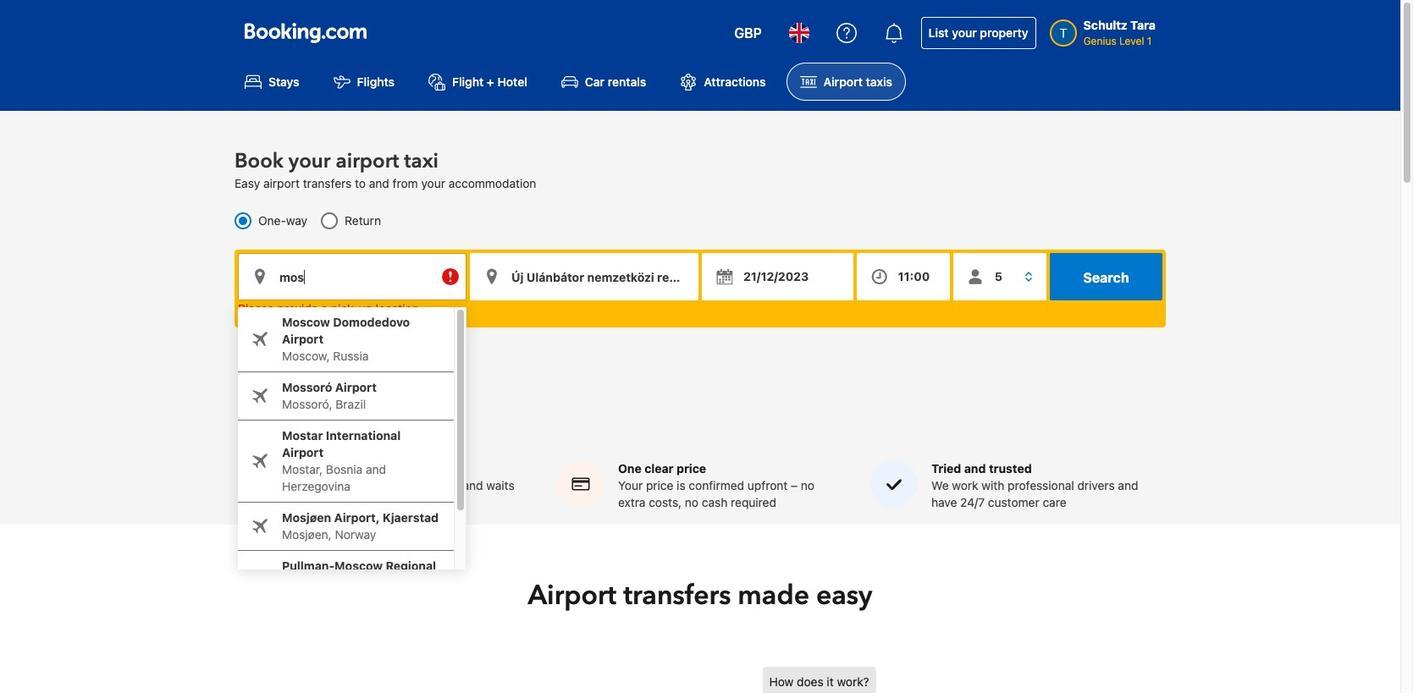 Task type: locate. For each thing, give the bounding box(es) containing it.
mossoró,
[[282, 397, 332, 412]]

1 horizontal spatial flight
[[452, 75, 484, 89]]

mosjøen
[[282, 511, 331, 525]]

0 vertical spatial transfers
[[303, 176, 352, 191]]

tried
[[932, 462, 962, 476]]

1 vertical spatial moscow
[[335, 559, 383, 574]]

and
[[369, 176, 390, 191], [965, 462, 986, 476], [366, 463, 386, 477], [463, 479, 483, 493], [1118, 479, 1139, 493]]

1 vertical spatial airport
[[263, 176, 300, 191]]

one-
[[258, 214, 286, 228]]

extra
[[618, 496, 646, 510]]

flights
[[357, 75, 395, 89]]

0 vertical spatial price
[[677, 462, 707, 476]]

return
[[345, 214, 381, 228]]

24/7
[[961, 496, 985, 510]]

moscow,
[[282, 349, 330, 364]]

please
[[238, 302, 274, 316]]

and up tracks at the bottom of the page
[[366, 463, 386, 477]]

airport,
[[334, 511, 380, 525]]

0 vertical spatial airport
[[336, 148, 399, 176]]

airport up to
[[336, 148, 399, 176]]

accommodation
[[449, 176, 537, 191]]

book
[[235, 148, 284, 176]]

mossoró
[[282, 381, 332, 395]]

pick-
[[331, 302, 359, 316]]

0 vertical spatial flight
[[452, 75, 484, 89]]

and inside book your airport taxi easy airport transfers to and from your accommodation
[[369, 176, 390, 191]]

1 horizontal spatial no
[[801, 479, 815, 493]]

please provide a pick-up location
[[238, 302, 419, 316]]

booking.com online hotel reservations image
[[245, 23, 367, 43]]

stays link
[[231, 63, 313, 101]]

1 vertical spatial flight
[[305, 462, 338, 476]]

price down clear
[[646, 479, 674, 493]]

pullman-
[[282, 559, 335, 574]]

21/12/2023
[[744, 270, 809, 284]]

transfers inside book your airport taxi easy airport transfers to and from your accommodation
[[303, 176, 352, 191]]

airport inside moscow domodedovo airport moscow, russia
[[282, 332, 324, 347]]

list your property link
[[921, 17, 1036, 49]]

to
[[355, 176, 366, 191]]

0 horizontal spatial price
[[646, 479, 674, 493]]

0 horizontal spatial moscow
[[282, 315, 330, 330]]

your inside flight tracking your driver tracks your flight and waits for you if it's delayed
[[404, 479, 429, 493]]

international
[[326, 429, 401, 443]]

moscow down norway
[[335, 559, 383, 574]]

your up for
[[305, 479, 330, 493]]

one clear price your price is confirmed upfront – no extra costs, no cash required
[[618, 462, 815, 510]]

your down one on the bottom of the page
[[618, 479, 643, 493]]

tracking
[[341, 462, 390, 476]]

provide
[[277, 302, 318, 316]]

–
[[791, 479, 798, 493]]

0 horizontal spatial transfers
[[303, 176, 352, 191]]

and right flight
[[463, 479, 483, 493]]

0 horizontal spatial your
[[305, 479, 330, 493]]

care
[[1043, 496, 1067, 510]]

no right –
[[801, 479, 815, 493]]

1 your from the left
[[305, 479, 330, 493]]

have
[[932, 496, 957, 510]]

your inside 'one clear price your price is confirmed upfront – no extra costs, no cash required'
[[618, 479, 643, 493]]

level
[[1120, 35, 1145, 47]]

transfers
[[303, 176, 352, 191], [624, 578, 731, 615]]

no
[[801, 479, 815, 493], [685, 496, 699, 510]]

rentals
[[608, 75, 646, 89]]

made
[[738, 578, 810, 615]]

airport down "book"
[[263, 176, 300, 191]]

waits
[[486, 479, 515, 493]]

list box
[[238, 308, 454, 643]]

property
[[980, 25, 1029, 40]]

1 horizontal spatial your
[[618, 479, 643, 493]]

pullman-moscow regional airport button
[[238, 552, 454, 617]]

taxis
[[866, 75, 893, 89]]

0 horizontal spatial airport
[[263, 176, 300, 191]]

work
[[952, 479, 979, 493]]

your
[[305, 479, 330, 493], [618, 479, 643, 493]]

airport
[[336, 148, 399, 176], [263, 176, 300, 191]]

1 horizontal spatial price
[[677, 462, 707, 476]]

easy
[[817, 578, 873, 615]]

kjaerstad
[[383, 511, 439, 525]]

we
[[932, 479, 949, 493]]

moscow domodedovo airport moscow, russia
[[282, 315, 410, 364]]

pullman-moscow regional airport
[[282, 559, 436, 591]]

1 vertical spatial transfers
[[624, 578, 731, 615]]

1 vertical spatial no
[[685, 496, 699, 510]]

flight
[[452, 75, 484, 89], [305, 462, 338, 476]]

trusted
[[989, 462, 1032, 476]]

2 your from the left
[[618, 479, 643, 493]]

1 vertical spatial price
[[646, 479, 674, 493]]

if
[[346, 496, 353, 510]]

flight left +
[[452, 75, 484, 89]]

your
[[952, 25, 977, 40], [289, 148, 331, 176], [421, 176, 446, 191], [404, 479, 429, 493]]

your down taxi
[[421, 176, 446, 191]]

0 vertical spatial no
[[801, 479, 815, 493]]

airport inside mossoró airport mossoró, brazil
[[335, 381, 377, 395]]

0 vertical spatial moscow
[[282, 315, 330, 330]]

one-way
[[258, 214, 308, 228]]

no down is
[[685, 496, 699, 510]]

1 horizontal spatial moscow
[[335, 559, 383, 574]]

1 horizontal spatial transfers
[[624, 578, 731, 615]]

car rentals
[[585, 75, 646, 89]]

gbp button
[[725, 13, 772, 53]]

does
[[797, 675, 824, 690]]

flight inside flight tracking your driver tracks your flight and waits for you if it's delayed
[[305, 462, 338, 476]]

it
[[827, 675, 834, 690]]

0 horizontal spatial flight
[[305, 462, 338, 476]]

price up is
[[677, 462, 707, 476]]

flight up the herzegovina on the left of page
[[305, 462, 338, 476]]

price
[[677, 462, 707, 476], [646, 479, 674, 493]]

moscow
[[282, 315, 330, 330], [335, 559, 383, 574]]

domodedovo
[[333, 315, 410, 330]]

your up delayed
[[404, 479, 429, 493]]

airport taxis
[[824, 75, 893, 89]]

moscow up moscow,
[[282, 315, 330, 330]]

schultz
[[1084, 18, 1128, 32]]

flight + hotel link
[[415, 63, 541, 101]]

your right "book"
[[289, 148, 331, 176]]

and right to
[[369, 176, 390, 191]]

russia
[[333, 349, 369, 364]]

search button
[[1050, 253, 1163, 301]]



Task type: vqa. For each thing, say whether or not it's contained in the screenshot.
'transfers' in Book Your Airport Taxi Easy Airport Transfers To And From Your Accommodation
yes



Task type: describe. For each thing, give the bounding box(es) containing it.
1 horizontal spatial airport
[[336, 148, 399, 176]]

booking airport taxi image
[[763, 668, 1118, 694]]

mostar international airport mostar, bosnia and herzegovina
[[282, 429, 401, 494]]

brazil
[[336, 397, 366, 412]]

and inside mostar international airport mostar, bosnia and herzegovina
[[366, 463, 386, 477]]

for
[[305, 496, 320, 510]]

21/12/2023 button
[[702, 253, 853, 301]]

professional
[[1008, 479, 1075, 493]]

it's
[[356, 496, 373, 510]]

car
[[585, 75, 605, 89]]

mossoró airport mossoró, brazil
[[282, 381, 377, 412]]

a
[[321, 302, 328, 316]]

required
[[731, 496, 777, 510]]

gbp
[[735, 25, 762, 41]]

up
[[359, 302, 373, 316]]

+
[[487, 75, 494, 89]]

airport inside mostar international airport mostar, bosnia and herzegovina
[[282, 446, 324, 460]]

11:00 button
[[857, 253, 950, 301]]

mosjøen airport, kjaerstad mosjøen, norway
[[282, 511, 439, 542]]

book your airport taxi easy airport transfers to and from your accommodation
[[235, 148, 537, 191]]

cash
[[702, 496, 728, 510]]

norway
[[335, 528, 376, 542]]

and up work
[[965, 462, 986, 476]]

flight tracking your driver tracks your flight and waits for you if it's delayed
[[305, 462, 515, 510]]

and right drivers
[[1118, 479, 1139, 493]]

genius
[[1084, 35, 1117, 47]]

airport inside pullman-moscow regional airport
[[282, 576, 324, 591]]

1
[[1148, 35, 1152, 47]]

how does it work?
[[770, 675, 870, 690]]

with
[[982, 479, 1005, 493]]

hotel
[[498, 75, 528, 89]]

your right list
[[952, 25, 977, 40]]

delayed
[[376, 496, 419, 510]]

bosnia
[[326, 463, 363, 477]]

flights link
[[320, 63, 408, 101]]

mosjøen,
[[282, 528, 332, 542]]

costs,
[[649, 496, 682, 510]]

mostar
[[282, 429, 323, 443]]

tried and trusted we work with professional drivers and have 24/7 customer care
[[932, 462, 1139, 510]]

from
[[393, 176, 418, 191]]

attractions
[[704, 75, 766, 89]]

list
[[929, 25, 949, 40]]

confirmed
[[689, 479, 745, 493]]

flight for flight + hotel
[[452, 75, 484, 89]]

regional
[[386, 559, 436, 574]]

moscow inside moscow domodedovo airport moscow, russia
[[282, 315, 330, 330]]

list box containing moscow domodedovo airport
[[238, 308, 454, 643]]

0 horizontal spatial no
[[685, 496, 699, 510]]

how
[[770, 675, 794, 690]]

is
[[677, 479, 686, 493]]

upfront
[[748, 479, 788, 493]]

attractions link
[[667, 63, 780, 101]]

list your property
[[929, 25, 1029, 40]]

flight + hotel
[[452, 75, 528, 89]]

11:00
[[898, 270, 930, 284]]

driver
[[333, 479, 364, 493]]

search
[[1084, 270, 1130, 286]]

airport taxis link
[[787, 63, 906, 101]]

schultz tara genius level 1
[[1084, 18, 1156, 47]]

flight for flight tracking your driver tracks your flight and waits for you if it's delayed
[[305, 462, 338, 476]]

airport transfers made easy
[[528, 578, 873, 615]]

clear
[[645, 462, 674, 476]]

flight
[[432, 479, 460, 493]]

and inside flight tracking your driver tracks your flight and waits for you if it's delayed
[[463, 479, 483, 493]]

taxi
[[404, 148, 439, 176]]

stays
[[269, 75, 299, 89]]

mostar,
[[282, 463, 323, 477]]

way
[[286, 214, 308, 228]]

car rentals link
[[548, 63, 660, 101]]

your inside flight tracking your driver tracks your flight and waits for you if it's delayed
[[305, 479, 330, 493]]

easy
[[235, 176, 260, 191]]

Enter pick-up location text field
[[238, 253, 467, 301]]

tracks
[[367, 479, 401, 493]]

work?
[[837, 675, 870, 690]]

customer
[[988, 496, 1040, 510]]

Enter destination text field
[[470, 253, 699, 301]]

location
[[376, 302, 419, 316]]

tara
[[1131, 18, 1156, 32]]

moscow inside pullman-moscow regional airport
[[335, 559, 383, 574]]

you
[[323, 496, 343, 510]]

herzegovina
[[282, 480, 351, 494]]



